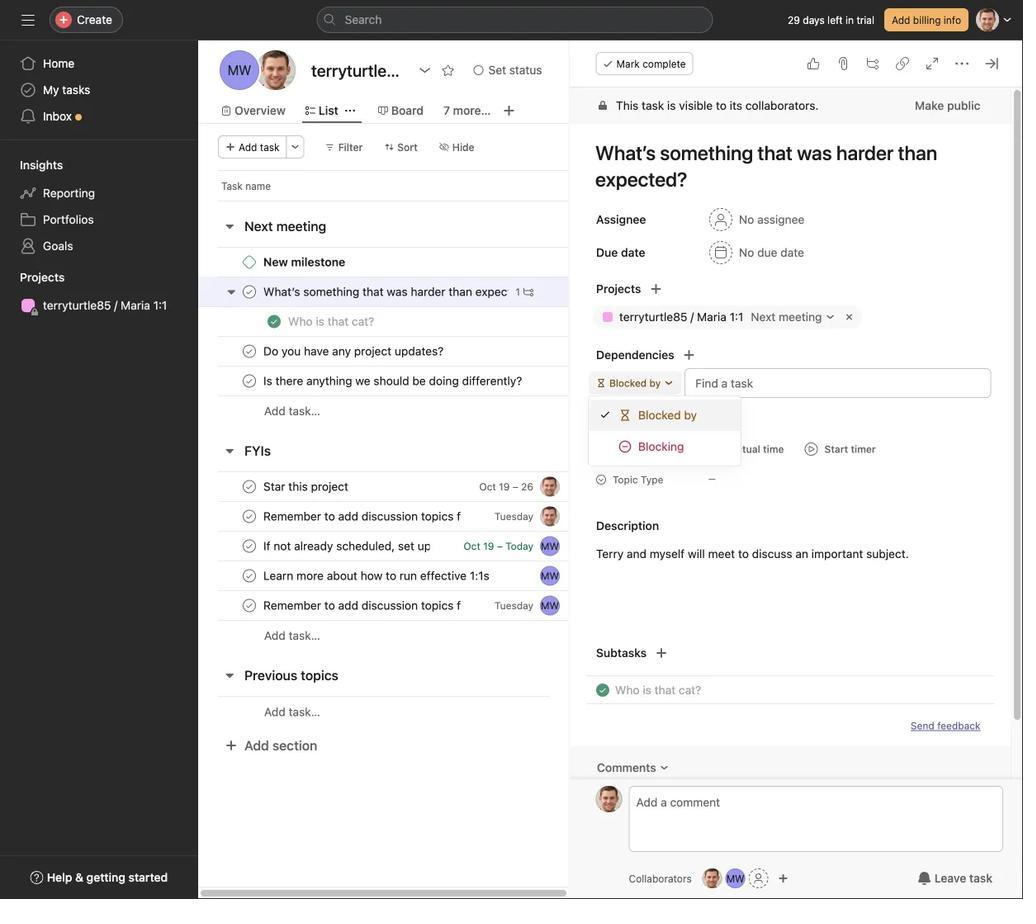 Task type: locate. For each thing, give the bounding box(es) containing it.
task for this
[[642, 99, 664, 112]]

completed image
[[240, 282, 259, 302], [264, 312, 284, 332], [240, 342, 259, 362], [240, 477, 259, 497], [240, 596, 259, 616]]

actual
[[731, 444, 761, 455]]

add task… row for next meeting
[[198, 396, 631, 426]]

1 add task… button from the top
[[264, 402, 320, 421]]

Completed milestone checkbox
[[243, 256, 256, 269]]

next meeting up new milestone text box
[[245, 219, 327, 234]]

search
[[345, 13, 382, 26]]

search list box
[[317, 7, 714, 33]]

task… inside 'header next meeting' tree grid
[[289, 404, 320, 418]]

add inside dropdown button
[[709, 444, 728, 455]]

If not already scheduled, set up a recurring 1:1 meeting in your calendar text field
[[260, 538, 431, 555]]

today
[[506, 541, 534, 552]]

2 task… from the top
[[289, 629, 320, 643]]

1 add task… row from the top
[[198, 396, 631, 426]]

task… up 'section'
[[289, 706, 320, 719]]

days
[[803, 14, 825, 26]]

projects element
[[0, 263, 198, 322]]

1:1 left collapse subtask list for the task what's something that was harder than expected? image
[[153, 299, 167, 312]]

completed checkbox inside if not already scheduled, set up a recurring 1:1 meeting in your calendar cell
[[240, 537, 259, 557]]

completed image for if not already scheduled, set up a recurring 1:1 meeting in your calendar text box
[[240, 537, 259, 557]]

2 add task… row from the top
[[198, 621, 631, 651]]

add task button
[[218, 136, 287, 159]]

next meeting inside dropdown button
[[751, 310, 822, 324]]

meeting inside button
[[276, 219, 327, 234]]

0 vertical spatial blocked by
[[609, 378, 661, 389]]

0 vertical spatial by
[[650, 378, 661, 389]]

no assignee
[[739, 213, 805, 226]]

completed checkbox for if not already scheduled, set up a recurring 1:1 meeting in your calendar text box
[[240, 537, 259, 557]]

completed image
[[240, 371, 259, 391], [240, 507, 259, 527], [240, 537, 259, 557], [240, 566, 259, 586], [593, 681, 613, 701]]

overview
[[235, 104, 286, 117]]

by up blocked by option at top
[[650, 378, 661, 389]]

tuesday for tt
[[495, 511, 534, 523]]

add task… up 'previous topics' "button"
[[264, 629, 320, 643]]

completed image inside if not already scheduled, set up a recurring 1:1 meeting in your calendar cell
[[240, 537, 259, 557]]

1 vertical spatial next
[[751, 310, 776, 324]]

1 vertical spatial blocked
[[639, 409, 681, 422]]

1 vertical spatial tuesday
[[495, 600, 534, 612]]

2 vertical spatial task
[[970, 872, 993, 886]]

0 vertical spatial blocked
[[609, 378, 647, 389]]

subtasks button
[[570, 640, 647, 667]]

task left more actions icon
[[260, 141, 280, 153]]

reporting link
[[10, 180, 188, 207]]

1 button
[[513, 284, 537, 300]]

mark complete button
[[596, 52, 694, 75]]

main content containing this task is visible to its collaborators.
[[570, 88, 1011, 840]]

Completed checkbox
[[264, 312, 284, 332], [240, 342, 259, 362], [240, 537, 259, 557], [240, 566, 259, 586], [240, 596, 259, 616], [593, 681, 613, 701]]

topics
[[301, 668, 339, 684]]

fields button
[[570, 408, 629, 435]]

0 horizontal spatial projects
[[20, 271, 65, 284]]

blocked by
[[609, 378, 661, 389], [639, 409, 697, 422]]

no due date
[[739, 246, 804, 259]]

19 left 26
[[499, 481, 510, 493]]

1 vertical spatial task
[[260, 141, 280, 153]]

add task… button for next meeting
[[264, 402, 320, 421]]

meeting left remove "icon"
[[779, 310, 822, 324]]

next meeting button
[[747, 308, 840, 326]]

3 completed checkbox from the top
[[240, 477, 259, 497]]

mw button inside if not already scheduled, set up a recurring 1:1 meeting in your calendar cell
[[540, 537, 560, 557]]

1 add task… from the top
[[264, 404, 320, 418]]

0 horizontal spatial next
[[245, 219, 273, 234]]

19 inside star this project cell
[[499, 481, 510, 493]]

0 horizontal spatial terryturtle85
[[43, 299, 111, 312]]

terryturtle85 / maria 1:1 inside 'projects' element
[[43, 299, 167, 312]]

add task… inside header fyis tree grid
[[264, 629, 320, 643]]

attachments: add a file to this task, what's something that was harder than expected? image
[[837, 57, 850, 70]]

hide sidebar image
[[21, 13, 35, 26]]

public
[[947, 99, 981, 112]]

completed checkbox inside learn more about how to run effective 1:1s cell
[[240, 566, 259, 586]]

Completed checkbox
[[240, 282, 259, 302], [240, 371, 259, 391], [240, 477, 259, 497], [240, 507, 259, 527]]

overview link
[[221, 102, 286, 120]]

projects inside main content
[[596, 282, 641, 296]]

task… up the star this project text box
[[289, 404, 320, 418]]

0 vertical spatial oct
[[480, 481, 496, 493]]

by down add dependencies icon
[[685, 409, 697, 422]]

Is there anything we should be doing differently? text field
[[260, 373, 527, 390]]

0 vertical spatial task
[[642, 99, 664, 112]]

add actual time button
[[702, 438, 792, 461]]

3 task… from the top
[[289, 706, 320, 719]]

leave task
[[935, 872, 993, 886]]

blocked down dependencies
[[609, 378, 647, 389]]

more actions image
[[291, 142, 300, 152]]

previous topics button
[[245, 661, 339, 691]]

next down no due date dropdown button
[[751, 310, 776, 324]]

blocked by down dependencies
[[609, 378, 661, 389]]

terry
[[596, 547, 624, 561]]

1 vertical spatial add task…
[[264, 629, 320, 643]]

/ inside main content
[[691, 310, 694, 324]]

sort
[[398, 141, 418, 153]]

completed milestone image
[[243, 256, 256, 269]]

0 horizontal spatial –
[[497, 541, 503, 552]]

1 vertical spatial task…
[[289, 629, 320, 643]]

insights element
[[0, 150, 198, 263]]

oct
[[480, 481, 496, 493], [464, 541, 481, 552]]

task right "leave"
[[970, 872, 993, 886]]

time inside dropdown button
[[763, 444, 784, 455]]

1 horizontal spatial 19
[[499, 481, 510, 493]]

no for no due date
[[739, 246, 754, 259]]

next meeting left remove "icon"
[[751, 310, 822, 324]]

New milestone text field
[[260, 254, 351, 271]]

main content
[[570, 88, 1011, 840]]

meeting up new milestone text box
[[276, 219, 327, 234]]

1 vertical spatial collapse task list for this section image
[[223, 669, 236, 683]]

1 vertical spatial by
[[685, 409, 697, 422]]

1 vertical spatial meeting
[[779, 310, 822, 324]]

1 horizontal spatial by
[[685, 409, 697, 422]]

tuesday down today
[[495, 600, 534, 612]]

task… for next meeting
[[289, 404, 320, 418]]

meet
[[708, 547, 735, 561]]

1 horizontal spatial task
[[642, 99, 664, 112]]

home
[[43, 57, 75, 70]]

add task… button up 'section'
[[264, 704, 320, 722]]

completed image inside star this project cell
[[240, 477, 259, 497]]

section
[[273, 738, 318, 754]]

terryturtle85
[[43, 299, 111, 312], [619, 310, 687, 324]]

/ up add dependencies icon
[[691, 310, 694, 324]]

add task… row
[[198, 396, 631, 426], [198, 621, 631, 651], [198, 697, 631, 728]]

2 tuesday from the top
[[495, 600, 534, 612]]

maria down no due date dropdown button
[[697, 310, 727, 324]]

1 vertical spatial add task… row
[[198, 621, 631, 651]]

show options image
[[418, 64, 432, 77]]

next meeting
[[245, 219, 327, 234], [751, 310, 822, 324]]

1 remember to add discussion topics for the next meeting cell from the top
[[198, 502, 571, 532]]

dependencies
[[596, 348, 674, 362]]

collapse task list for this section image
[[223, 445, 236, 458], [223, 669, 236, 683]]

0 horizontal spatial projects button
[[0, 269, 65, 286]]

task… for fyis
[[289, 629, 320, 643]]

send feedback
[[911, 721, 981, 732]]

projects button down due date
[[570, 276, 641, 302]]

1 horizontal spatial 1:1
[[730, 310, 744, 324]]

remember to add discussion topics for the next meeting cell
[[198, 502, 571, 532], [198, 591, 571, 621]]

list link
[[306, 102, 339, 120]]

1 horizontal spatial terryturtle85 / maria 1:1
[[619, 310, 744, 324]]

oct 19 – today
[[464, 541, 534, 552]]

0 horizontal spatial 1:1
[[153, 299, 167, 312]]

add task… button for fyis
[[264, 627, 320, 645]]

collapse task list for this section image left fyis button
[[223, 445, 236, 458]]

completed image inside learn more about how to run effective 1:1s cell
[[240, 566, 259, 586]]

1:1 left next meeting dropdown button
[[730, 310, 744, 324]]

row up is there anything we should be doing differently? text box at the top of the page
[[198, 336, 631, 367]]

1 horizontal spatial next meeting
[[751, 310, 822, 324]]

collapse task list for this section image
[[223, 220, 236, 233]]

1 horizontal spatial maria
[[697, 310, 727, 324]]

projects
[[20, 271, 65, 284], [596, 282, 641, 296]]

0 vertical spatial remember to add discussion topics for the next meeting cell
[[198, 502, 571, 532]]

what's something that was harder than expected? cell
[[198, 277, 571, 307]]

1 horizontal spatial projects button
[[570, 276, 641, 302]]

terryturtle85 / maria 1:1 down goals 'link'
[[43, 299, 167, 312]]

– for today
[[497, 541, 503, 552]]

start
[[825, 444, 848, 455]]

add task
[[239, 141, 280, 153]]

2 completed checkbox from the top
[[240, 371, 259, 391]]

terryturtle85 / maria 1:1 down add to projects icon
[[619, 310, 744, 324]]

task…
[[289, 404, 320, 418], [289, 629, 320, 643], [289, 706, 320, 719]]

blocking
[[639, 440, 685, 454]]

&
[[75, 871, 83, 885]]

completed image for remember to add discussion topics for the next meeting text field
[[240, 596, 259, 616]]

blocked up blocking
[[639, 409, 681, 422]]

19 inside if not already scheduled, set up a recurring 1:1 meeting in your calendar cell
[[484, 541, 494, 552]]

1 vertical spatial 19
[[484, 541, 494, 552]]

19 left today
[[484, 541, 494, 552]]

0 horizontal spatial 19
[[484, 541, 494, 552]]

add dependencies image
[[683, 349, 696, 362]]

no for no assignee
[[739, 213, 754, 226]]

will
[[688, 547, 705, 561]]

next inside button
[[245, 219, 273, 234]]

send feedback link
[[911, 719, 981, 734]]

terryturtle85 inside 'projects' element
[[43, 299, 111, 312]]

0 vertical spatial no
[[739, 213, 754, 226]]

1 vertical spatial add task… button
[[264, 627, 320, 645]]

1 vertical spatial –
[[497, 541, 503, 552]]

row
[[218, 200, 570, 202], [198, 247, 631, 278], [198, 307, 631, 337], [198, 336, 631, 367], [198, 366, 631, 397], [198, 472, 631, 502], [198, 502, 631, 532], [198, 531, 631, 562], [198, 591, 631, 621]]

0 vertical spatial add task… row
[[198, 396, 631, 426]]

add task… inside 'header next meeting' tree grid
[[264, 404, 320, 418]]

0 vertical spatial add task…
[[264, 404, 320, 418]]

1 horizontal spatial meeting
[[779, 310, 822, 324]]

is
[[667, 99, 676, 112]]

my tasks
[[43, 83, 90, 97]]

projects button down goals
[[0, 269, 65, 286]]

copy task link image
[[897, 57, 910, 70]]

task… inside header fyis tree grid
[[289, 629, 320, 643]]

completed checkbox inside "is there anything we should be doing differently?" "cell"
[[240, 371, 259, 391]]

0 horizontal spatial by
[[650, 378, 661, 389]]

2 vertical spatial add task… button
[[264, 704, 320, 722]]

collapse task list for this section image for previous topics
[[223, 669, 236, 683]]

next right collapse task list for this section icon
[[245, 219, 273, 234]]

oct for oct 19 – 26
[[480, 481, 496, 493]]

1 horizontal spatial –
[[513, 481, 519, 493]]

add left billing
[[892, 14, 911, 26]]

add up previous
[[264, 629, 286, 643]]

collapse subtask list for the task what's something that was harder than expected? image
[[225, 285, 238, 299]]

terryturtle85 / maria 1:1
[[43, 299, 167, 312], [619, 310, 744, 324]]

2 vertical spatial task…
[[289, 706, 320, 719]]

1 horizontal spatial projects
[[596, 282, 641, 296]]

mw
[[228, 62, 252, 78], [541, 541, 559, 552], [541, 571, 559, 582], [541, 600, 559, 612], [727, 873, 745, 885]]

1 vertical spatial no
[[739, 246, 754, 259]]

0 vertical spatial task…
[[289, 404, 320, 418]]

1:1
[[153, 299, 167, 312], [730, 310, 744, 324]]

– inside star this project cell
[[513, 481, 519, 493]]

Remember to add discussion topics for the next meeting text field
[[260, 509, 462, 525]]

completed checkbox inside star this project cell
[[240, 477, 259, 497]]

– inside if not already scheduled, set up a recurring 1:1 meeting in your calendar cell
[[497, 541, 503, 552]]

collapse task list for this section image left previous
[[223, 669, 236, 683]]

subject.
[[867, 547, 909, 561]]

2 collapse task list for this section image from the top
[[223, 669, 236, 683]]

in
[[846, 14, 854, 26]]

0 horizontal spatial task
[[260, 141, 280, 153]]

0 horizontal spatial terryturtle85 / maria 1:1
[[43, 299, 167, 312]]

1 no from the top
[[739, 213, 754, 226]]

Do you have any project updates? text field
[[260, 343, 449, 360]]

completed checkbox inside do you have any project updates? cell
[[240, 342, 259, 362]]

add inside 'header next meeting' tree grid
[[264, 404, 286, 418]]

terryturtle85 down goals
[[43, 299, 111, 312]]

status
[[510, 63, 543, 77]]

getting
[[86, 871, 126, 885]]

by inside dropdown button
[[650, 378, 661, 389]]

oct left today
[[464, 541, 481, 552]]

oct for oct 19 – today
[[464, 541, 481, 552]]

projects button
[[0, 269, 65, 286], [570, 276, 641, 302]]

blocked by up blocking
[[639, 409, 697, 422]]

remember to add discussion topics for the next meeting cell for row on top of mw row
[[198, 502, 571, 532]]

task left "is"
[[642, 99, 664, 112]]

full screen image
[[926, 57, 939, 70]]

– left today
[[497, 541, 503, 552]]

add up add section button
[[264, 706, 286, 719]]

remember to add discussion topics for the next meeting cell up if not already scheduled, set up a recurring 1:1 meeting in your calendar text box
[[198, 502, 571, 532]]

more actions for this task image
[[956, 57, 969, 70]]

completed image for remember to add discussion topics for the next meeting text box
[[240, 507, 259, 527]]

row up mw row
[[198, 502, 631, 532]]

/ down goals 'link'
[[114, 299, 118, 312]]

2 add task… from the top
[[264, 629, 320, 643]]

1 vertical spatial oct
[[464, 541, 481, 552]]

inbox link
[[10, 103, 188, 130]]

who is that cat? cell
[[198, 307, 571, 337]]

no left assignee on the top
[[739, 213, 754, 226]]

is there anything we should be doing differently? cell
[[198, 366, 571, 397]]

— button
[[702, 468, 801, 491]]

2 remember to add discussion topics for the next meeting cell from the top
[[198, 591, 571, 621]]

row down learn more about how to run effective 1:1s text box
[[198, 591, 631, 621]]

this
[[616, 99, 639, 112]]

oct left 26
[[480, 481, 496, 493]]

mark
[[617, 58, 640, 69]]

1 horizontal spatial terryturtle85
[[619, 310, 687, 324]]

19
[[499, 481, 510, 493], [484, 541, 494, 552]]

/
[[114, 299, 118, 312], [691, 310, 694, 324]]

add up fyis
[[264, 404, 286, 418]]

0 horizontal spatial maria
[[121, 299, 150, 312]]

1 collapse task list for this section image from the top
[[223, 445, 236, 458]]

terryturtle85 / maria 1:1 inside main content
[[619, 310, 744, 324]]

0 vertical spatial to
[[716, 99, 727, 112]]

0 vertical spatial –
[[513, 481, 519, 493]]

blocked by inside option
[[639, 409, 697, 422]]

set status
[[489, 63, 543, 77]]

1 completed checkbox from the top
[[240, 282, 259, 302]]

add left actual
[[709, 444, 728, 455]]

add task… up fyis
[[264, 404, 320, 418]]

maria down goals 'link'
[[121, 299, 150, 312]]

task… up previous topics
[[289, 629, 320, 643]]

maria inside main content
[[697, 310, 727, 324]]

next inside dropdown button
[[751, 310, 776, 324]]

completed checkbox inside who is that cat? cell
[[264, 312, 284, 332]]

add task… up 'section'
[[264, 706, 320, 719]]

by
[[650, 378, 661, 389], [685, 409, 697, 422]]

sort button
[[377, 136, 425, 159]]

add or remove collaborators image
[[779, 874, 789, 884]]

add task… button up 'previous topics' "button"
[[264, 627, 320, 645]]

fyis
[[245, 443, 271, 459]]

mw button
[[540, 537, 560, 557], [540, 566, 560, 586], [540, 596, 560, 616], [726, 869, 746, 889]]

19 for – 26
[[499, 481, 510, 493]]

task for add
[[260, 141, 280, 153]]

terryturtle85 down add to projects icon
[[619, 310, 687, 324]]

to
[[716, 99, 727, 112], [738, 547, 749, 561]]

0 vertical spatial collapse task list for this section image
[[223, 445, 236, 458]]

add left 'section'
[[245, 738, 269, 754]]

completed image inside do you have any project updates? cell
[[240, 342, 259, 362]]

2 vertical spatial add task…
[[264, 706, 320, 719]]

completed checkbox for learn more about how to run effective 1:1s text box
[[240, 566, 259, 586]]

None text field
[[307, 55, 410, 85]]

to right meet
[[738, 547, 749, 561]]

1 horizontal spatial next
[[751, 310, 776, 324]]

0 vertical spatial add task… button
[[264, 402, 320, 421]]

my tasks link
[[10, 77, 188, 103]]

– left 26
[[513, 481, 519, 493]]

task
[[642, 99, 664, 112], [260, 141, 280, 153], [970, 872, 993, 886]]

1 tuesday from the top
[[495, 511, 534, 523]]

2 no from the top
[[739, 246, 754, 259]]

0 vertical spatial next
[[245, 219, 273, 234]]

to left its
[[716, 99, 727, 112]]

0 vertical spatial tuesday
[[495, 511, 534, 523]]

1 vertical spatial blocked by
[[639, 409, 697, 422]]

add task… button up fyis
[[264, 402, 320, 421]]

its
[[730, 99, 742, 112]]

1 vertical spatial next meeting
[[751, 310, 822, 324]]

1 vertical spatial remember to add discussion topics for the next meeting cell
[[198, 591, 571, 621]]

1 horizontal spatial /
[[691, 310, 694, 324]]

completed image inside the "what's something that was harder than expected?" cell
[[240, 282, 259, 302]]

projects button inside 'projects' element
[[0, 269, 65, 286]]

3 add task… button from the top
[[264, 704, 320, 722]]

2 horizontal spatial task
[[970, 872, 993, 886]]

row up remember to add discussion topics for the next meeting text box
[[198, 472, 631, 502]]

2 vertical spatial add task… row
[[198, 697, 631, 728]]

Star this project text field
[[260, 479, 354, 495]]

row up what's something that was harder than expected? text field
[[198, 247, 631, 278]]

remember to add discussion topics for the next meeting cell down learn more about how to run effective 1:1s text box
[[198, 591, 571, 621]]

completed checkbox inside main content
[[593, 681, 613, 701]]

close details image
[[986, 57, 999, 70]]

4 completed checkbox from the top
[[240, 507, 259, 527]]

0 vertical spatial meeting
[[276, 219, 327, 234]]

/ inside 'projects' element
[[114, 299, 118, 312]]

remember to add discussion topics for the next meeting cell for row under learn more about how to run effective 1:1s text box
[[198, 591, 571, 621]]

billing
[[914, 14, 942, 26]]

completed image inside "is there anything we should be doing differently?" "cell"
[[240, 371, 259, 391]]

0 vertical spatial 19
[[499, 481, 510, 493]]

add to projects image
[[649, 283, 663, 296]]

oct inside star this project cell
[[480, 481, 496, 493]]

no left 'due'
[[739, 246, 754, 259]]

add subtask image
[[867, 57, 880, 70]]

tuesday up today
[[495, 511, 534, 523]]

make public button
[[904, 91, 992, 121]]

oct inside if not already scheduled, set up a recurring 1:1 meeting in your calendar cell
[[464, 541, 481, 552]]

1 horizontal spatial to
[[738, 547, 749, 561]]

collaborators
[[629, 873, 692, 885]]

assignee
[[757, 213, 805, 226]]

Task Name text field
[[615, 682, 701, 700]]

terryturtle85 / maria 1:1 link
[[10, 293, 188, 319]]

add subtasks image
[[655, 647, 668, 660]]

0 horizontal spatial /
[[114, 299, 118, 312]]

0 horizontal spatial meeting
[[276, 219, 327, 234]]

projects down due date
[[596, 282, 641, 296]]

1 task… from the top
[[289, 404, 320, 418]]

subtasks
[[596, 647, 647, 660]]

0 horizontal spatial next meeting
[[245, 219, 327, 234]]

blocked inside option
[[639, 409, 681, 422]]

tab actions image
[[345, 106, 355, 116]]

projects down goals
[[20, 271, 65, 284]]

2 add task… button from the top
[[264, 627, 320, 645]]

1 horizontal spatial time
[[763, 444, 784, 455]]

filter
[[338, 141, 363, 153]]

tuesday
[[495, 511, 534, 523], [495, 600, 534, 612]]

what's something that was harder than expected? dialog
[[570, 40, 1024, 900]]



Task type: vqa. For each thing, say whether or not it's contained in the screenshot.
Status update reminders will be sent weekly.
no



Task type: describe. For each thing, give the bounding box(es) containing it.
collapse section image
[[576, 415, 590, 428]]

add actual time
[[709, 444, 784, 455]]

mw inside learn more about how to run effective 1:1s cell
[[541, 571, 559, 582]]

no assignee button
[[702, 205, 812, 235]]

add billing info
[[892, 14, 962, 26]]

goals
[[43, 239, 73, 253]]

task name row
[[198, 170, 631, 201]]

make
[[915, 99, 944, 112]]

insights button
[[0, 157, 63, 174]]

leave
[[935, 872, 967, 886]]

Learn more about how to run effective 1:1s text field
[[260, 568, 495, 585]]

header fyis tree grid
[[198, 472, 631, 651]]

filter button
[[318, 136, 370, 159]]

Who is that cat? text field
[[285, 314, 379, 330]]

previous topics
[[245, 668, 339, 684]]

blocked inside dropdown button
[[609, 378, 647, 389]]

completed checkbox for is there anything we should be doing differently? text box at the top of the page
[[240, 371, 259, 391]]

29 days left in trial
[[788, 14, 875, 26]]

feedback
[[938, 721, 981, 732]]

0 likes. click to like this task image
[[807, 57, 821, 70]]

actual
[[613, 445, 642, 456]]

meeting inside dropdown button
[[779, 310, 822, 324]]

completed image for do you have any project updates? text box
[[240, 342, 259, 362]]

oct 19 – 26
[[480, 481, 534, 493]]

start timer button
[[798, 438, 883, 461]]

set status button
[[466, 59, 550, 82]]

star this project cell
[[198, 472, 571, 502]]

mw button inside learn more about how to run effective 1:1s cell
[[540, 566, 560, 586]]

add task… row for fyis
[[198, 621, 631, 651]]

set
[[489, 63, 507, 77]]

1 row
[[198, 277, 631, 307]]

tt button inside star this project cell
[[540, 477, 560, 497]]

add down overview link
[[239, 141, 257, 153]]

and
[[627, 547, 647, 561]]

learn more about how to run effective 1:1s cell
[[198, 561, 571, 592]]

completed checkbox for do you have any project updates? text box
[[240, 342, 259, 362]]

tt inside button
[[544, 481, 557, 493]]

date
[[781, 246, 804, 259]]

important
[[812, 547, 863, 561]]

home link
[[10, 50, 188, 77]]

Task Name text field
[[585, 134, 992, 198]]

topic
[[613, 474, 638, 486]]

Find a task text field
[[685, 369, 992, 398]]

completed image for learn more about how to run effective 1:1s text box
[[240, 566, 259, 586]]

add section
[[245, 738, 318, 754]]

1:1 inside main content
[[730, 310, 744, 324]]

new milestone cell
[[198, 247, 571, 278]]

terry and myself will meet to discuss an important subject.
[[596, 547, 909, 561]]

this task is visible to its collaborators.
[[616, 99, 819, 112]]

make public
[[915, 99, 981, 112]]

complete
[[643, 58, 686, 69]]

collapse task list for this section image for fyis
[[223, 445, 236, 458]]

send
[[911, 721, 935, 732]]

row up learn more about how to run effective 1:1s text box
[[198, 531, 631, 562]]

description
[[596, 519, 659, 533]]

What's something that was harder than expected? text field
[[260, 284, 509, 300]]

maria inside terryturtle85 / maria 1:1 link
[[121, 299, 150, 312]]

start timer
[[825, 444, 876, 455]]

add tab image
[[503, 104, 516, 117]]

main content inside what's something that was harder than expected? "dialog"
[[570, 88, 1011, 840]]

completed image for the star this project text box
[[240, 477, 259, 497]]

name
[[246, 180, 271, 192]]

0 vertical spatial next meeting
[[245, 219, 327, 234]]

tuesday for mw
[[495, 600, 534, 612]]

create
[[77, 13, 112, 26]]

tasks
[[62, 83, 90, 97]]

help & getting started button
[[20, 863, 179, 893]]

goals link
[[10, 233, 188, 259]]

add billing info button
[[885, 8, 969, 31]]

add task… for next meeting
[[264, 404, 320, 418]]

actual time
[[613, 445, 665, 456]]

26
[[521, 481, 534, 493]]

task
[[221, 180, 243, 192]]

comments
[[597, 761, 656, 775]]

completed checkbox for remember to add discussion topics for the next meeting text field
[[240, 596, 259, 616]]

assignee
[[596, 213, 646, 226]]

add section button
[[218, 731, 324, 761]]

trial
[[857, 14, 875, 26]]

1 vertical spatial to
[[738, 547, 749, 561]]

portfolios link
[[10, 207, 188, 233]]

terryturtle85 inside main content
[[619, 310, 687, 324]]

add inside "button"
[[892, 14, 911, 26]]

leave task button
[[908, 864, 1004, 894]]

blocked by inside dropdown button
[[609, 378, 661, 389]]

mark complete
[[617, 58, 686, 69]]

info
[[944, 14, 962, 26]]

create button
[[50, 7, 123, 33]]

add to starred image
[[442, 64, 455, 77]]

type
[[641, 474, 664, 486]]

collaborators.
[[746, 99, 819, 112]]

reporting
[[43, 186, 95, 200]]

no due date button
[[702, 238, 812, 268]]

Remember to add discussion topics for the next meeting text field
[[260, 598, 462, 614]]

mw inside what's something that was harder than expected? "dialog"
[[727, 873, 745, 885]]

if not already scheduled, set up a recurring 1:1 meeting in your calendar cell
[[198, 531, 571, 562]]

due
[[757, 246, 778, 259]]

completed image inside who is that cat? cell
[[264, 312, 284, 332]]

insights
[[20, 158, 63, 172]]

started
[[129, 871, 168, 885]]

by inside option
[[685, 409, 697, 422]]

3 add task… row from the top
[[198, 697, 631, 728]]

0 horizontal spatial to
[[716, 99, 727, 112]]

previous
[[245, 668, 298, 684]]

blocked by option
[[589, 400, 741, 431]]

3 add task… from the top
[[264, 706, 320, 719]]

1:1 inside 'projects' element
[[153, 299, 167, 312]]

timer
[[851, 444, 876, 455]]

row down who is that cat? cell
[[198, 366, 631, 397]]

mw inside if not already scheduled, set up a recurring 1:1 meeting in your calendar cell
[[541, 541, 559, 552]]

left
[[828, 14, 843, 26]]

my
[[43, 83, 59, 97]]

task for leave
[[970, 872, 993, 886]]

help
[[47, 871, 72, 885]]

completed checkbox for the star this project text box
[[240, 477, 259, 497]]

do you have any project updates? cell
[[198, 336, 571, 367]]

list
[[319, 104, 339, 117]]

fields
[[596, 414, 629, 428]]

comments button
[[586, 754, 680, 783]]

visible
[[679, 99, 713, 112]]

completed checkbox inside the "what's something that was harder than expected?" cell
[[240, 282, 259, 302]]

myself
[[650, 547, 685, 561]]

completed image for is there anything we should be doing differently? text box at the top of the page
[[240, 371, 259, 391]]

task name
[[221, 180, 271, 192]]

– for 26
[[513, 481, 519, 493]]

add task… for fyis
[[264, 629, 320, 643]]

19 for – today
[[484, 541, 494, 552]]

row down what's something that was harder than expected? text field
[[198, 307, 631, 337]]

hide button
[[432, 136, 482, 159]]

29
[[788, 14, 801, 26]]

add inside header fyis tree grid
[[264, 629, 286, 643]]

completed checkbox for remember to add discussion topics for the next meeting text box
[[240, 507, 259, 527]]

remove image
[[843, 311, 856, 324]]

0 horizontal spatial time
[[645, 445, 665, 456]]

mw row
[[198, 561, 631, 592]]

global element
[[0, 40, 198, 140]]

row down "sort" dropdown button
[[218, 200, 570, 202]]

header next meeting tree grid
[[198, 247, 631, 426]]

7 more… button
[[444, 102, 491, 120]]



